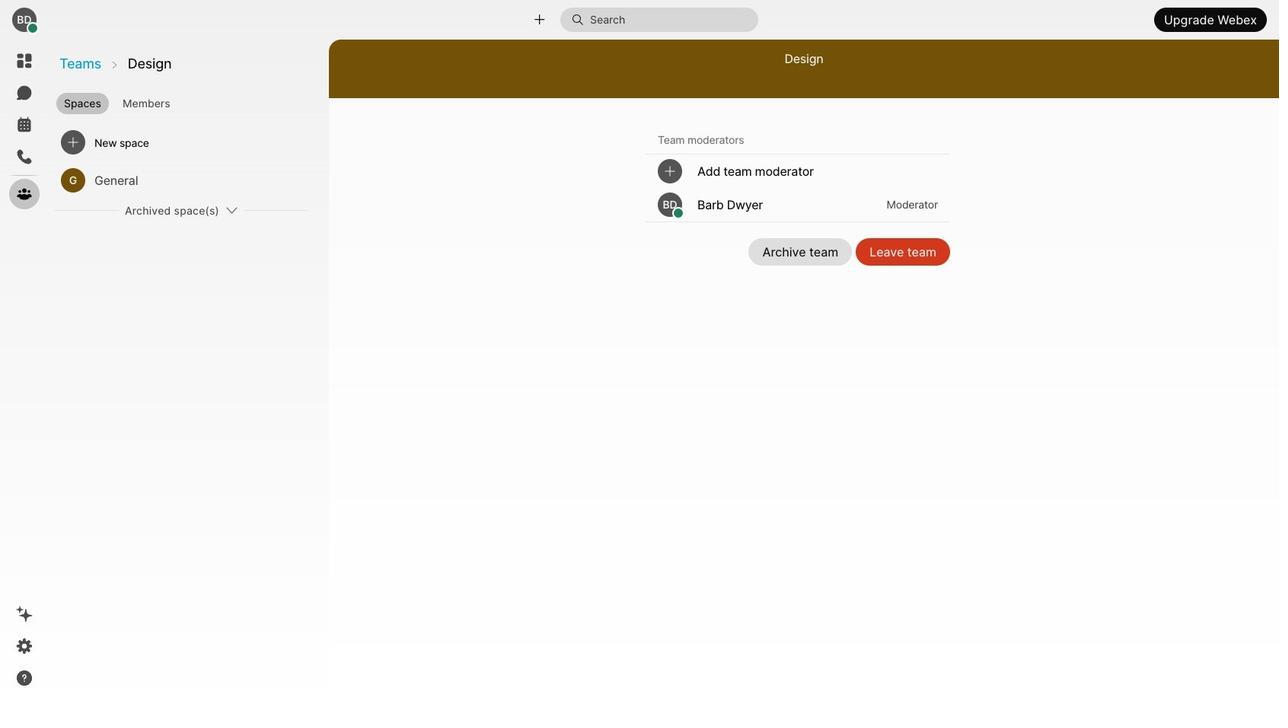 Task type: vqa. For each thing, say whether or not it's contained in the screenshot.
Welcome Space list item
no



Task type: describe. For each thing, give the bounding box(es) containing it.
arrow down_16 image
[[225, 204, 238, 216]]

webex tab list
[[9, 46, 40, 209]]



Task type: locate. For each thing, give the bounding box(es) containing it.
list item
[[55, 123, 308, 161]]

tab list
[[53, 87, 328, 116]]

general list item
[[55, 161, 308, 200]]

add team moderator list item
[[646, 155, 951, 188]]

team moderators list
[[646, 155, 951, 222]]

barb dwyer list item
[[646, 188, 951, 222]]

navigation
[[0, 40, 49, 708]]



